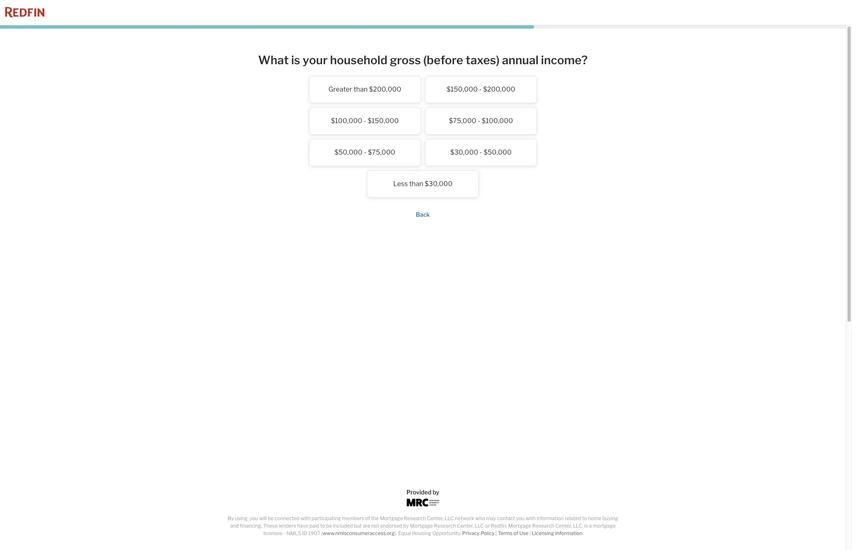 Task type: describe. For each thing, give the bounding box(es) containing it.
but
[[354, 523, 362, 529]]

mortgage
[[593, 523, 616, 529]]

connected
[[275, 515, 299, 522]]

using,
[[235, 515, 249, 522]]

0 vertical spatial by
[[433, 489, 439, 496]]

1 horizontal spatial $75,000
[[449, 117, 476, 125]]

by inside by using, you will be connected with participating members of the mortgage research center, llc network who may contact you with information related to home buying and financing. these lenders have paid to be included but are not endorsed by mortgage research center, llc or redfin. mortgage research center, llc. is a mortgage licensee - nmls id 1907 (
[[403, 523, 409, 529]]

2 $50,000 from the left
[[484, 148, 512, 156]]

0 horizontal spatial to
[[320, 523, 325, 529]]

0 horizontal spatial is
[[291, 53, 300, 67]]

by
[[228, 515, 234, 522]]

who
[[475, 515, 485, 522]]

of for terms
[[514, 530, 518, 537]]

0 horizontal spatial center,
[[427, 515, 444, 522]]

members
[[342, 515, 364, 522]]

www.nmlsconsumeraccess.org link
[[323, 530, 395, 537]]

what is your household gross (before taxes) annual income?
[[258, 53, 588, 67]]

- for $75,000
[[478, 117, 480, 125]]

licensee
[[263, 530, 283, 537]]

0 horizontal spatial mortgage
[[380, 515, 403, 522]]

by using, you will be connected with participating members of the mortgage research center, llc network who may contact you with information related to home buying and financing. these lenders have paid to be included but are not endorsed by mortgage research center, llc or redfin. mortgage research center, llc. is a mortgage licensee - nmls id 1907 (
[[228, 515, 618, 537]]

buying
[[602, 515, 618, 522]]

greater
[[328, 85, 352, 93]]

may
[[486, 515, 496, 522]]

- for $50,000
[[364, 148, 366, 156]]

2 with from the left
[[526, 515, 536, 522]]

1 vertical spatial $30,000
[[425, 180, 453, 188]]

1 | from the left
[[496, 530, 497, 537]]

gross
[[390, 53, 421, 67]]

taxes)
[[466, 53, 500, 67]]

a
[[589, 523, 592, 529]]

nmls
[[287, 530, 301, 537]]

(before
[[423, 53, 463, 67]]

1 vertical spatial be
[[326, 523, 332, 529]]

0 vertical spatial $30,000
[[450, 148, 478, 156]]

than for $200,000
[[354, 85, 368, 93]]

network
[[455, 515, 474, 522]]

provided by
[[406, 489, 439, 496]]

2 $100,000 from the left
[[482, 117, 513, 125]]

2 horizontal spatial mortgage
[[508, 523, 531, 529]]

0 horizontal spatial $75,000
[[368, 148, 395, 156]]

provided
[[406, 489, 431, 496]]

0 vertical spatial $150,000
[[447, 85, 478, 93]]

$200,000 for greater than $200,000
[[369, 85, 401, 93]]

2 | from the left
[[529, 530, 531, 537]]

redfin.
[[491, 523, 507, 529]]

- for $100,000
[[364, 117, 366, 125]]

these
[[263, 523, 278, 529]]

privacy
[[462, 530, 480, 537]]

1 $50,000 from the left
[[334, 148, 362, 156]]

terms
[[498, 530, 512, 537]]

annual income?
[[502, 53, 588, 67]]

$100,000 - $150,000
[[331, 117, 399, 125]]

lenders
[[279, 523, 296, 529]]

less than $30,000
[[393, 180, 453, 188]]

mortgage research center image
[[407, 499, 439, 507]]

1 you from the left
[[250, 515, 258, 522]]

2 horizontal spatial research
[[532, 523, 554, 529]]

).
[[395, 530, 397, 537]]

than for $30,000
[[409, 180, 423, 188]]



Task type: vqa. For each thing, say whether or not it's contained in the screenshot.
leftmost is
yes



Task type: locate. For each thing, give the bounding box(es) containing it.
$50,000 down $100,000 - $150,000
[[334, 148, 362, 156]]

endorsed
[[380, 523, 402, 529]]

1 horizontal spatial with
[[526, 515, 536, 522]]

$100,000 up $30,000 - $50,000
[[482, 117, 513, 125]]

less
[[393, 180, 408, 188]]

of left the
[[365, 515, 370, 522]]

1 vertical spatial by
[[403, 523, 409, 529]]

what
[[258, 53, 289, 67]]

1 with from the left
[[301, 515, 311, 522]]

your
[[303, 53, 328, 67]]

id
[[302, 530, 307, 537]]

0 horizontal spatial research
[[404, 515, 426, 522]]

$150,000 down greater than $200,000
[[368, 117, 399, 125]]

with up the use
[[526, 515, 536, 522]]

0 horizontal spatial be
[[268, 515, 274, 522]]

than right "greater"
[[354, 85, 368, 93]]

- inside by using, you will be connected with participating members of the mortgage research center, llc network who may contact you with information related to home buying and financing. these lenders have paid to be included but are not endorsed by mortgage research center, llc or redfin. mortgage research center, llc. is a mortgage licensee - nmls id 1907 (
[[284, 530, 286, 537]]

2 horizontal spatial center,
[[555, 523, 572, 529]]

back button
[[416, 211, 430, 218]]

greater than $200,000
[[328, 85, 401, 93]]

paid
[[309, 523, 319, 529]]

$75,000 up $30,000 - $50,000
[[449, 117, 476, 125]]

1 vertical spatial is
[[584, 523, 588, 529]]

center,
[[427, 515, 444, 522], [457, 523, 474, 529], [555, 523, 572, 529]]

you right contact
[[516, 515, 525, 522]]

will
[[259, 515, 267, 522]]

be up these on the bottom left
[[268, 515, 274, 522]]

1 horizontal spatial is
[[584, 523, 588, 529]]

1 horizontal spatial research
[[434, 523, 456, 529]]

$30,000 - $50,000
[[450, 148, 512, 156]]

$75,000
[[449, 117, 476, 125], [368, 148, 395, 156]]

0 vertical spatial than
[[354, 85, 368, 93]]

research up licensing
[[532, 523, 554, 529]]

of
[[365, 515, 370, 522], [514, 530, 518, 537]]

llc up the opportunity.
[[445, 515, 454, 522]]

with up have
[[301, 515, 311, 522]]

of inside by using, you will be connected with participating members of the mortgage research center, llc network who may contact you with information related to home buying and financing. these lenders have paid to be included but are not endorsed by mortgage research center, llc or redfin. mortgage research center, llc. is a mortgage licensee - nmls id 1907 (
[[365, 515, 370, 522]]

included
[[333, 523, 353, 529]]

- for $30,000
[[480, 148, 482, 156]]

$30,000 down $75,000 - $100,000
[[450, 148, 478, 156]]

0 horizontal spatial $200,000
[[369, 85, 401, 93]]

is left the a
[[584, 523, 588, 529]]

what is your household gross (before taxes) annual income? option group
[[257, 76, 589, 202]]

- down $100,000 - $150,000
[[364, 148, 366, 156]]

1 horizontal spatial be
[[326, 523, 332, 529]]

1 vertical spatial llc
[[475, 523, 484, 529]]

1 horizontal spatial you
[[516, 515, 525, 522]]

0 vertical spatial is
[[291, 53, 300, 67]]

than right less
[[409, 180, 423, 188]]

0 horizontal spatial |
[[496, 530, 497, 537]]

the
[[371, 515, 379, 522]]

by up mortgage research center image on the bottom of the page
[[433, 489, 439, 496]]

www.nmlsconsumeraccess.org
[[323, 530, 395, 537]]

(
[[321, 530, 323, 537]]

with
[[301, 515, 311, 522], [526, 515, 536, 522]]

$150,000 down (before
[[447, 85, 478, 93]]

mortgage up housing
[[410, 523, 433, 529]]

| down redfin.
[[496, 530, 497, 537]]

1 horizontal spatial mortgage
[[410, 523, 433, 529]]

information
[[555, 530, 582, 537]]

1 horizontal spatial than
[[409, 180, 423, 188]]

$30,000
[[450, 148, 478, 156], [425, 180, 453, 188]]

0 horizontal spatial of
[[365, 515, 370, 522]]

by up 'equal'
[[403, 523, 409, 529]]

and
[[230, 523, 239, 529]]

1 vertical spatial $150,000
[[368, 117, 399, 125]]

information
[[537, 515, 564, 522]]

| right the use
[[529, 530, 531, 537]]

back
[[416, 211, 430, 218]]

licensing
[[532, 530, 554, 537]]

1 horizontal spatial $200,000
[[483, 85, 515, 93]]

0 horizontal spatial llc
[[445, 515, 454, 522]]

|
[[496, 530, 497, 537], [529, 530, 531, 537]]

$150,000 - $200,000
[[447, 85, 515, 93]]

licensing information link
[[532, 530, 582, 537]]

$50,000
[[334, 148, 362, 156], [484, 148, 512, 156]]

$200,000 for $150,000 - $200,000
[[483, 85, 515, 93]]

0 vertical spatial be
[[268, 515, 274, 522]]

to up llc.
[[582, 515, 587, 522]]

of left the use
[[514, 530, 518, 537]]

- for $150,000
[[479, 85, 482, 93]]

$50,000 down $75,000 - $100,000
[[484, 148, 512, 156]]

participating
[[312, 515, 341, 522]]

- down taxes)
[[479, 85, 482, 93]]

0 horizontal spatial with
[[301, 515, 311, 522]]

1 horizontal spatial $50,000
[[484, 148, 512, 156]]

have
[[297, 523, 308, 529]]

0 horizontal spatial $150,000
[[368, 117, 399, 125]]

$30,000 up back button
[[425, 180, 453, 188]]

mortgage up the use
[[508, 523, 531, 529]]

research up the opportunity.
[[434, 523, 456, 529]]

1 horizontal spatial of
[[514, 530, 518, 537]]

- up $50,000 - $75,000
[[364, 117, 366, 125]]

research
[[404, 515, 426, 522], [434, 523, 456, 529], [532, 523, 554, 529]]

- down $75,000 - $100,000
[[480, 148, 482, 156]]

is left your at the top left
[[291, 53, 300, 67]]

center, up the opportunity.
[[427, 515, 444, 522]]

- up $30,000 - $50,000
[[478, 117, 480, 125]]

are
[[363, 523, 370, 529]]

financing.
[[240, 523, 262, 529]]

1 horizontal spatial |
[[529, 530, 531, 537]]

www.nmlsconsumeraccess.org ). equal housing opportunity. privacy policy | terms of use | licensing information
[[323, 530, 582, 537]]

1 horizontal spatial $150,000
[[447, 85, 478, 93]]

equal
[[398, 530, 411, 537]]

you up financing.
[[250, 515, 258, 522]]

llc up privacy policy link
[[475, 523, 484, 529]]

0 vertical spatial $75,000
[[449, 117, 476, 125]]

than
[[354, 85, 368, 93], [409, 180, 423, 188]]

$200,000 down taxes)
[[483, 85, 515, 93]]

you
[[250, 515, 258, 522], [516, 515, 525, 522]]

llc.
[[573, 523, 583, 529]]

0 vertical spatial of
[[365, 515, 370, 522]]

opportunity.
[[432, 530, 461, 537]]

research up housing
[[404, 515, 426, 522]]

$75,000 down $100,000 - $150,000
[[368, 148, 395, 156]]

0 horizontal spatial by
[[403, 523, 409, 529]]

llc
[[445, 515, 454, 522], [475, 523, 484, 529]]

home
[[588, 515, 601, 522]]

1 $100,000 from the left
[[331, 117, 362, 125]]

of for members
[[365, 515, 370, 522]]

1 horizontal spatial center,
[[457, 523, 474, 529]]

or
[[485, 523, 490, 529]]

mortgage
[[380, 515, 403, 522], [410, 523, 433, 529], [508, 523, 531, 529]]

1 horizontal spatial to
[[582, 515, 587, 522]]

not
[[371, 523, 379, 529]]

0 horizontal spatial you
[[250, 515, 258, 522]]

to up (
[[320, 523, 325, 529]]

1 vertical spatial to
[[320, 523, 325, 529]]

by
[[433, 489, 439, 496], [403, 523, 409, 529]]

contact
[[497, 515, 515, 522]]

be
[[268, 515, 274, 522], [326, 523, 332, 529]]

1 vertical spatial $75,000
[[368, 148, 395, 156]]

$200,000
[[369, 85, 401, 93], [483, 85, 515, 93]]

2 $200,000 from the left
[[483, 85, 515, 93]]

is
[[291, 53, 300, 67], [584, 523, 588, 529]]

0 vertical spatial to
[[582, 515, 587, 522]]

1 horizontal spatial llc
[[475, 523, 484, 529]]

$150,000
[[447, 85, 478, 93], [368, 117, 399, 125]]

center, up the information
[[555, 523, 572, 529]]

related
[[565, 515, 581, 522]]

0 vertical spatial llc
[[445, 515, 454, 522]]

household
[[330, 53, 387, 67]]

-
[[479, 85, 482, 93], [364, 117, 366, 125], [478, 117, 480, 125], [364, 148, 366, 156], [480, 148, 482, 156], [284, 530, 286, 537]]

$75,000 - $100,000
[[449, 117, 513, 125]]

1907
[[308, 530, 320, 537]]

1 $200,000 from the left
[[369, 85, 401, 93]]

$100,000 down "greater"
[[331, 117, 362, 125]]

1 vertical spatial of
[[514, 530, 518, 537]]

1 vertical spatial than
[[409, 180, 423, 188]]

housing
[[412, 530, 431, 537]]

1 horizontal spatial $100,000
[[482, 117, 513, 125]]

is inside by using, you will be connected with participating members of the mortgage research center, llc network who may contact you with information related to home buying and financing. these lenders have paid to be included but are not endorsed by mortgage research center, llc or redfin. mortgage research center, llc. is a mortgage licensee - nmls id 1907 (
[[584, 523, 588, 529]]

mortgage up endorsed
[[380, 515, 403, 522]]

1 horizontal spatial by
[[433, 489, 439, 496]]

privacy policy link
[[462, 530, 494, 537]]

2 you from the left
[[516, 515, 525, 522]]

0 horizontal spatial $100,000
[[331, 117, 362, 125]]

$100,000
[[331, 117, 362, 125], [482, 117, 513, 125]]

$50,000 - $75,000
[[334, 148, 395, 156]]

use
[[519, 530, 528, 537]]

center, down the network
[[457, 523, 474, 529]]

0 horizontal spatial $50,000
[[334, 148, 362, 156]]

$200,000 down 'gross'
[[369, 85, 401, 93]]

terms of use link
[[498, 530, 528, 537]]

0 horizontal spatial than
[[354, 85, 368, 93]]

- down lenders
[[284, 530, 286, 537]]

be down participating
[[326, 523, 332, 529]]

to
[[582, 515, 587, 522], [320, 523, 325, 529]]

policy
[[481, 530, 494, 537]]



